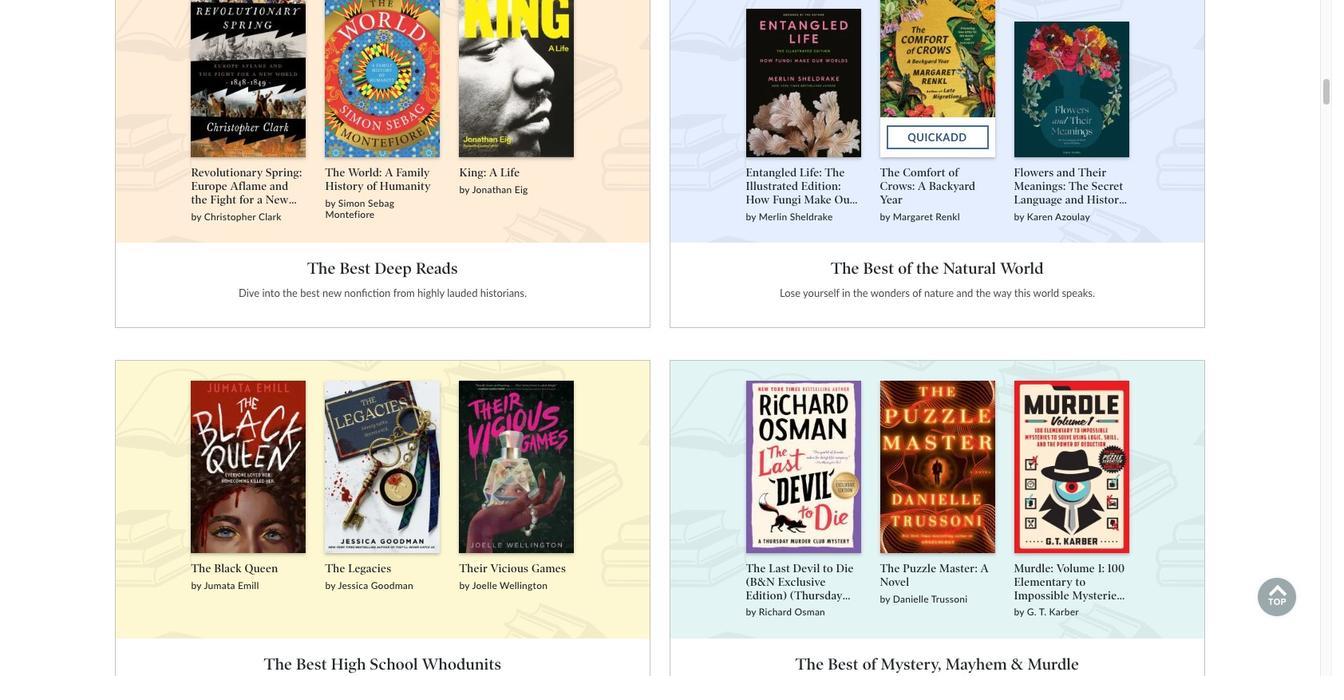 Task type: vqa. For each thing, say whether or not it's contained in the screenshot.
second you
no



Task type: locate. For each thing, give the bounding box(es) containing it.
the legacies by jessica goodman
[[325, 562, 414, 591]]

of left mystery, at the bottom
[[863, 655, 877, 674]]

by
[[460, 184, 470, 196], [325, 197, 336, 209], [191, 211, 202, 223], [746, 211, 757, 223], [880, 211, 891, 223], [1014, 211, 1025, 223], [191, 579, 202, 591], [325, 579, 336, 591], [460, 579, 470, 591], [880, 593, 891, 605], [746, 606, 757, 618], [1014, 606, 1025, 618]]

0 vertical spatial their
[[1079, 166, 1107, 180]]

best left high
[[296, 655, 327, 674]]

the inside the last devil to die (b&n exclusive edition) (thursday murder club series #4)
[[746, 562, 766, 576]]

history up the dictionary)
[[1087, 193, 1126, 207]]

emill
[[238, 579, 259, 591]]

illustrated
[[746, 180, 799, 193]]

the up year
[[880, 166, 900, 180]]

the world: a family history of humanity by simon sebag montefiore
[[325, 166, 431, 221]]

the up in
[[831, 259, 860, 278]]

yourself
[[803, 287, 840, 299]]

best up nonfiction
[[340, 259, 371, 278]]

1848-
[[228, 207, 254, 220]]

by down europe
[[191, 211, 202, 223]]

last
[[769, 562, 791, 576]]

by christopher clark
[[191, 211, 282, 223]]

world
[[1034, 287, 1060, 299]]

meanings:
[[1014, 180, 1066, 193]]

#4)
[[746, 616, 763, 629]]

the up jumata
[[191, 562, 211, 576]]

quickadd
[[908, 131, 967, 144]]

&
[[1012, 655, 1024, 674]]

1 horizontal spatial their
[[1079, 166, 1107, 180]]

of up sebag
[[367, 180, 377, 193]]

edition)
[[746, 589, 787, 602]]

best
[[340, 259, 371, 278], [864, 259, 895, 278], [296, 655, 327, 674], [828, 655, 859, 674]]

their vicious games byjoelle wellington image
[[460, 379, 574, 553]]

nature
[[925, 287, 954, 299]]

the left last
[[746, 562, 766, 576]]

danielle
[[893, 593, 929, 605]]

the right the 'life:'
[[825, 166, 845, 180]]

the right in
[[853, 287, 868, 299]]

queen
[[245, 562, 278, 576]]

their inside their vicious games by joelle wellington
[[460, 562, 488, 576]]

the left secret
[[1069, 180, 1089, 193]]

the puzzle master: a novel bydanielle trussoni image
[[880, 380, 995, 553]]

the for the best deep reads
[[308, 259, 336, 278]]

aflame
[[230, 180, 267, 193]]

by down year
[[880, 211, 891, 223]]

azoulay
[[1056, 211, 1091, 223]]

the inside the world: a family history of humanity by simon sebag montefiore
[[325, 166, 345, 180]]

the right the into
[[283, 287, 298, 299]]

the inside the puzzle master: a novel by danielle trussoni
[[880, 562, 900, 576]]

the legacies byjessica goodman image
[[325, 380, 440, 553]]

the
[[191, 193, 208, 207], [917, 259, 940, 278], [283, 287, 298, 299], [853, 287, 868, 299], [976, 287, 991, 299]]

the inside the comfort of crows: a backyard year by margaret renkl
[[880, 166, 900, 180]]

and right a
[[270, 180, 289, 193]]

king: a life by jonathan eig
[[460, 166, 528, 196]]

by inside the black queen by jumata emill
[[191, 579, 202, 591]]

the for the black queen by jumata emill
[[191, 562, 211, 576]]

goodman
[[371, 579, 414, 591]]

edition:
[[802, 180, 841, 193]]

the black queen by jumata emill
[[191, 562, 278, 591]]

the left world:
[[325, 166, 345, 180]]

by richard osman
[[746, 606, 826, 618]]

quickadd button
[[887, 126, 989, 150]]

the best deep reads
[[308, 259, 458, 278]]

by down "king:"
[[460, 184, 470, 196]]

the left way at the top right
[[976, 287, 991, 299]]

the inside the black queen by jumata emill
[[191, 562, 211, 576]]

flowers
[[1014, 166, 1054, 180]]

margaret
[[893, 211, 933, 223]]

deep
[[375, 259, 412, 278]]

secret
[[1092, 180, 1124, 193]]

0 horizontal spatial history
[[325, 180, 364, 193]]

the comfort of crows: a backyard year bymargaret renkl image
[[880, 0, 995, 158]]

history
[[325, 180, 364, 193], [1087, 193, 1126, 207]]

murdle: volume 1: 100 elementary to impossible mysteries to solve using logic, skill, and the power of deduction byg. t. karber image
[[1014, 380, 1129, 553]]

a right master:
[[981, 562, 989, 576]]

wellington
[[500, 579, 548, 591]]

highly
[[418, 287, 445, 299]]

of right comfort
[[949, 166, 959, 180]]

to
[[823, 562, 834, 576]]

of inside the world: a family history of humanity by simon sebag montefiore
[[367, 180, 377, 193]]

the up jessica
[[325, 562, 345, 576]]

master:
[[940, 562, 978, 576]]

comfort
[[903, 166, 946, 180]]

top
[[1269, 597, 1287, 607]]

0 horizontal spatial their
[[460, 562, 488, 576]]

the
[[325, 166, 345, 180], [825, 166, 845, 180], [880, 166, 900, 180], [1069, 180, 1089, 193], [308, 259, 336, 278], [831, 259, 860, 278], [191, 562, 211, 576], [325, 562, 345, 576], [746, 562, 766, 576], [880, 562, 900, 576], [264, 655, 292, 674], [796, 655, 824, 674]]

by left over
[[1014, 211, 1025, 223]]

sebag
[[368, 197, 395, 209]]

a right world:
[[385, 166, 393, 180]]

their up blooms
[[1079, 166, 1107, 180]]

by left joelle
[[460, 579, 470, 591]]

by left jumata
[[191, 579, 202, 591]]

a right "crows:" on the right top of the page
[[918, 180, 927, 193]]

the for the best of mystery, mayhem & murdle
[[796, 655, 824, 674]]

the left puzzle
[[880, 562, 900, 576]]

lauded
[[447, 287, 478, 299]]

and down natural
[[957, 287, 974, 299]]

the comfort of crows: a backyard year by margaret renkl
[[880, 166, 976, 223]]

entangled
[[746, 166, 797, 180]]

flowers and their meanings: the secret language and history of over 600 blooms (a flower dictionary)
[[1014, 166, 1127, 234]]

1 vertical spatial their
[[460, 562, 488, 576]]

way
[[994, 287, 1012, 299]]

whodunits
[[422, 655, 502, 674]]

their up joelle
[[460, 562, 488, 576]]

the for the best of the natural world
[[831, 259, 860, 278]]

by left simon
[[325, 197, 336, 209]]

the up lose yourself in the wonders of nature and the way this world speaks.
[[917, 259, 940, 278]]

joelle
[[472, 579, 497, 591]]

spring:
[[266, 166, 302, 180]]

by merlin sheldrake
[[746, 211, 833, 223]]

the inside entangled life: the illustrated edition: how fungi make our worlds
[[825, 166, 845, 180]]

history up simon
[[325, 180, 364, 193]]

of
[[949, 166, 959, 180], [367, 180, 377, 193], [1014, 207, 1025, 220], [898, 259, 913, 278], [913, 287, 922, 299], [863, 655, 877, 674]]

clark
[[259, 211, 282, 223]]

the up new
[[308, 259, 336, 278]]

revolutionary spring: europe aflame and the fight for a new world, 1848-1849
[[191, 166, 302, 220]]

backyard
[[930, 180, 976, 193]]

the black queen byjumata emill image
[[191, 380, 306, 553]]

sheldrake
[[790, 211, 833, 223]]

the left fight on the left top
[[191, 193, 208, 207]]

a up jonathan
[[489, 166, 498, 180]]

of left over
[[1014, 207, 1025, 220]]

reads
[[416, 259, 458, 278]]

best up wonders
[[864, 259, 895, 278]]

by down novel
[[880, 593, 891, 605]]

series
[[814, 602, 845, 616]]

the left high
[[264, 655, 292, 674]]

of left the nature
[[913, 287, 922, 299]]

legacies
[[348, 562, 392, 576]]

the inside the legacies by jessica goodman
[[325, 562, 345, 576]]

best
[[300, 287, 320, 299]]

by left jessica
[[325, 579, 336, 591]]

by inside the legacies by jessica goodman
[[325, 579, 336, 591]]

the down osman
[[796, 655, 824, 674]]

wonders
[[871, 287, 910, 299]]

best down the series
[[828, 655, 859, 674]]

world:
[[348, 166, 382, 180]]

puzzle
[[903, 562, 937, 576]]

europe
[[191, 180, 228, 193]]

best for the best of mystery, mayhem & murdle
[[828, 655, 859, 674]]

flowers and their meanings: the secret language and history of over 600 blooms (a flower dictionary) bykaren azoulay image
[[1014, 22, 1129, 158]]

(thursday
[[790, 589, 843, 602]]

best for the best high school whodunits
[[296, 655, 327, 674]]

(b&n
[[746, 576, 775, 589]]

by karen azoulay
[[1014, 211, 1091, 223]]

jessica
[[338, 579, 368, 591]]

(a
[[1014, 220, 1027, 234]]

1 horizontal spatial history
[[1087, 193, 1126, 207]]



Task type: describe. For each thing, give the bounding box(es) containing it.
lose yourself in the wonders of nature and the way this world speaks.
[[780, 287, 1096, 299]]

by left g.
[[1014, 606, 1025, 618]]

top link
[[1269, 585, 1287, 607]]

their inside flowers and their meanings: the secret language and history of over 600 blooms (a flower dictionary)
[[1079, 166, 1107, 180]]

jumata
[[204, 579, 235, 591]]

a inside the world: a family history of humanity by simon sebag montefiore
[[385, 166, 393, 180]]

murder
[[746, 602, 785, 616]]

our
[[835, 193, 855, 207]]

history inside flowers and their meanings: the secret language and history of over 600 blooms (a flower dictionary)
[[1087, 193, 1126, 207]]

for
[[240, 193, 254, 207]]

worlds
[[746, 207, 782, 220]]

natural
[[943, 259, 997, 278]]

entangled life: the illustrated edition: how fungi make our worlds
[[746, 166, 855, 220]]

karber
[[1050, 606, 1079, 618]]

nonfiction
[[344, 287, 391, 299]]

over
[[1027, 207, 1053, 220]]

1849
[[254, 207, 276, 220]]

by inside the world: a family history of humanity by simon sebag montefiore
[[325, 197, 336, 209]]

year
[[880, 193, 903, 207]]

blooms
[[1078, 207, 1116, 220]]

g.
[[1027, 606, 1037, 618]]

simon
[[338, 197, 366, 209]]

the for the comfort of crows: a backyard year by margaret renkl
[[880, 166, 900, 180]]

black
[[214, 562, 242, 576]]

humanity
[[380, 180, 431, 193]]

of up wonders
[[898, 259, 913, 278]]

historians.
[[481, 287, 527, 299]]

die
[[836, 562, 854, 576]]

best for the best of the natural world
[[864, 259, 895, 278]]

high
[[331, 655, 366, 674]]

murdle
[[1028, 655, 1080, 674]]

the best of the natural world
[[831, 259, 1044, 278]]

jonathan
[[472, 184, 512, 196]]

the inside revolutionary spring: europe aflame and the fight for a new world, 1848-1849
[[191, 193, 208, 207]]

king:
[[460, 166, 487, 180]]

t.
[[1039, 606, 1047, 618]]

the for the last devil to die (b&n exclusive edition) (thursday murder club series #4)
[[746, 562, 766, 576]]

the for the world: a family history of humanity by simon sebag montefiore
[[325, 166, 345, 180]]

make
[[805, 193, 832, 207]]

osman
[[795, 606, 826, 618]]

mayhem
[[946, 655, 1008, 674]]

by inside their vicious games by joelle wellington
[[460, 579, 470, 591]]

life
[[501, 166, 520, 180]]

by down how
[[746, 211, 757, 223]]

mystery,
[[881, 655, 942, 674]]

life:
[[800, 166, 822, 180]]

a
[[257, 193, 263, 207]]

montefiore
[[325, 209, 375, 221]]

the world: a family history of humanity bysimon sebag montefiore image
[[325, 0, 440, 158]]

karen
[[1027, 211, 1053, 223]]

a inside the comfort of crows: a backyard year by margaret renkl
[[918, 180, 927, 193]]

exclusive
[[778, 576, 826, 589]]

in
[[842, 287, 851, 299]]

the best of mystery, mayhem & murdle
[[796, 655, 1080, 674]]

speaks.
[[1062, 287, 1096, 299]]

revolutionary spring: europe aflame and the fight for a new world, 1848-1849 bychristopher clark image
[[191, 0, 306, 158]]

how
[[746, 193, 770, 207]]

family
[[396, 166, 430, 180]]

the for the legacies by jessica goodman
[[325, 562, 345, 576]]

and inside revolutionary spring: europe aflame and the fight for a new world, 1848-1849
[[270, 180, 289, 193]]

new
[[323, 287, 342, 299]]

new
[[266, 193, 289, 207]]

dive into the best new nonfiction from highly lauded historians.
[[239, 287, 527, 299]]

by inside the puzzle master: a novel by danielle trussoni
[[880, 593, 891, 605]]

world
[[1001, 259, 1044, 278]]

world,
[[191, 207, 225, 220]]

the last devil to die (b&n exclusive edition) (thursday murder club series #4) byrichard osman image
[[746, 380, 861, 553]]

vicious
[[491, 562, 529, 576]]

by g. t. karber
[[1014, 606, 1079, 618]]

the for the best high school whodunits
[[264, 655, 292, 674]]

by inside the comfort of crows: a backyard year by margaret renkl
[[880, 211, 891, 223]]

the inside flowers and their meanings: the secret language and history of over 600 blooms (a flower dictionary)
[[1069, 180, 1089, 193]]

the best high school whodunits
[[264, 655, 502, 674]]

by inside king: a life by jonathan eig
[[460, 184, 470, 196]]

of inside flowers and their meanings: the secret language and history of over 600 blooms (a flower dictionary)
[[1014, 207, 1025, 220]]

fight
[[210, 193, 237, 207]]

history inside the world: a family history of humanity by simon sebag montefiore
[[325, 180, 364, 193]]

club
[[787, 602, 812, 616]]

language
[[1014, 193, 1063, 207]]

from
[[393, 287, 415, 299]]

and up azoulay
[[1066, 193, 1084, 207]]

games
[[532, 562, 566, 576]]

fungi
[[773, 193, 802, 207]]

novel
[[880, 576, 910, 589]]

this
[[1015, 287, 1031, 299]]

christopher
[[204, 211, 256, 223]]

king: a life byjonathan eig image
[[460, 0, 574, 158]]

crows:
[[880, 180, 915, 193]]

merlin
[[759, 211, 788, 223]]

a inside the puzzle master: a novel by danielle trussoni
[[981, 562, 989, 576]]

the for the puzzle master: a novel by danielle trussoni
[[880, 562, 900, 576]]

and right flowers
[[1057, 166, 1076, 180]]

the last devil to die (b&n exclusive edition) (thursday murder club series #4)
[[746, 562, 854, 629]]

into
[[262, 287, 280, 299]]

entangled life: the illustrated edition: how fungi make our worlds bymerlin sheldrake image
[[746, 9, 861, 158]]

of inside the comfort of crows: a backyard year by margaret renkl
[[949, 166, 959, 180]]

by down edition)
[[746, 606, 757, 618]]

a inside king: a life by jonathan eig
[[489, 166, 498, 180]]

their vicious games by joelle wellington
[[460, 562, 566, 591]]

600
[[1056, 207, 1075, 220]]

best for the best deep reads
[[340, 259, 371, 278]]



